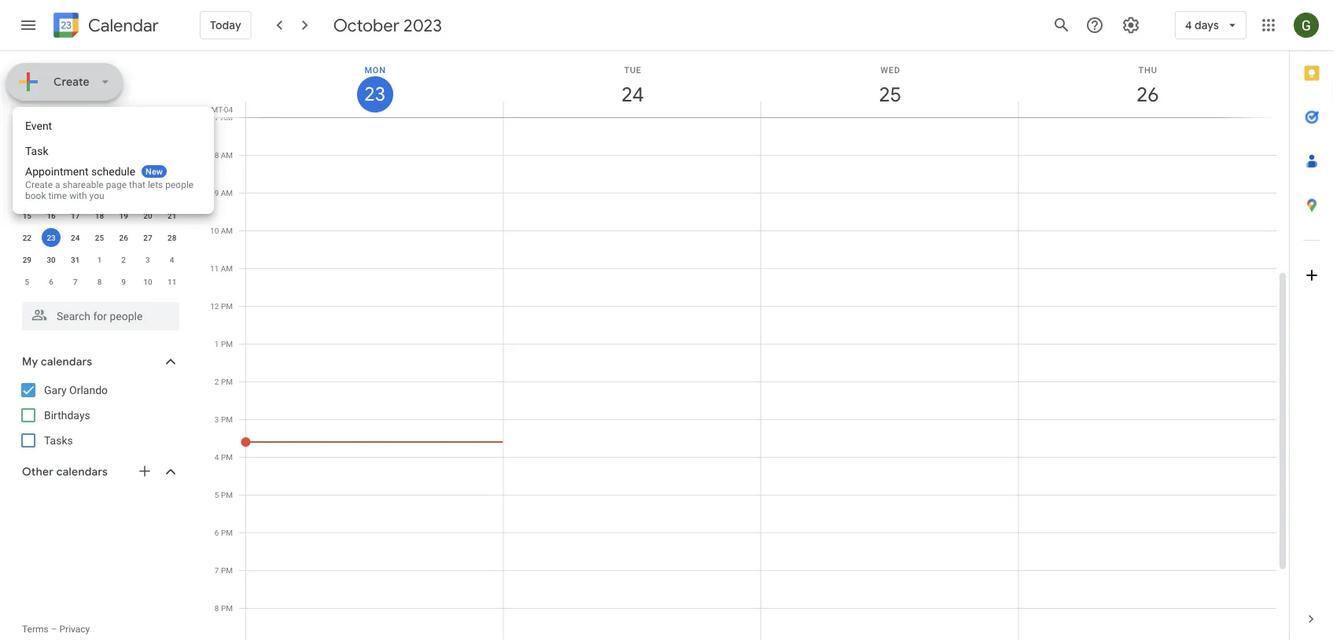 Task type: describe. For each thing, give the bounding box(es) containing it.
8 pm
[[215, 604, 233, 613]]

22 element
[[18, 228, 36, 247]]

27 element
[[138, 228, 157, 247]]

am for 11 am
[[221, 264, 233, 273]]

1 vertical spatial october 2023
[[22, 119, 96, 133]]

7 for 7 pm
[[215, 566, 219, 575]]

10 for 10 am
[[210, 226, 219, 235]]

pm for 5 pm
[[221, 490, 233, 500]]

november 2 element
[[114, 250, 133, 269]]

28 element
[[163, 228, 181, 247]]

1 for 1 pm
[[215, 339, 219, 349]]

november 5 element
[[18, 272, 36, 291]]

–
[[51, 624, 57, 635]]

s
[[25, 145, 29, 154]]

my
[[22, 355, 38, 369]]

26 inside 26 column header
[[1136, 81, 1158, 107]]

1 for november 1 element
[[97, 255, 102, 264]]

pm for 6 pm
[[221, 528, 233, 537]]

6 pm
[[215, 528, 233, 537]]

0 vertical spatial 6
[[146, 167, 150, 176]]

november 8 element
[[90, 272, 109, 291]]

task
[[25, 144, 48, 157]]

21
[[168, 211, 176, 220]]

29 element
[[18, 250, 36, 269]]

24 column header
[[503, 51, 762, 117]]

4 pm
[[215, 452, 233, 462]]

other calendars button
[[3, 460, 195, 485]]

calendar heading
[[85, 15, 159, 37]]

am for 8 am
[[221, 150, 233, 160]]

0 horizontal spatial 9
[[49, 189, 53, 198]]

5 for 5 pm
[[215, 490, 219, 500]]

1 horizontal spatial 5
[[121, 167, 126, 176]]

10 am
[[210, 226, 233, 235]]

2 for november 2 element
[[121, 255, 126, 264]]

31 element
[[66, 250, 85, 269]]

thu 26
[[1136, 65, 1158, 107]]

gmt-04
[[206, 105, 233, 114]]

25 inside wed 25
[[878, 81, 901, 107]]

1 pm
[[215, 339, 233, 349]]

22
[[23, 233, 31, 242]]

wed
[[881, 65, 901, 75]]

you
[[89, 190, 104, 201]]

10 for november 10 element
[[143, 277, 152, 286]]

row containing 29
[[15, 249, 184, 271]]

20 element
[[138, 206, 157, 225]]

other calendars
[[22, 465, 108, 479]]

11 for 11 element
[[95, 189, 104, 198]]

8 up 15 "element"
[[25, 189, 29, 198]]

19
[[119, 211, 128, 220]]

23 inside "mon 23"
[[363, 82, 385, 107]]

1 horizontal spatial october 2023
[[333, 14, 442, 36]]

25 inside 'element'
[[95, 233, 104, 242]]

m
[[48, 145, 55, 154]]

terms
[[22, 624, 49, 635]]

tue 24
[[621, 65, 643, 107]]

thu
[[1139, 65, 1158, 75]]

tasks
[[44, 434, 73, 447]]

november 10 element
[[138, 272, 157, 291]]

calendars for my calendars
[[41, 355, 92, 369]]

14
[[168, 189, 176, 198]]

am for 7 am
[[221, 113, 233, 122]]

tue
[[624, 65, 642, 75]]

november 6 element
[[42, 272, 61, 291]]

0 vertical spatial 2
[[49, 167, 53, 176]]

create button
[[6, 63, 123, 101]]

mon
[[365, 65, 386, 75]]

23 cell
[[39, 227, 63, 249]]

a
[[55, 179, 60, 190]]

3 for november 3 'element'
[[146, 255, 150, 264]]

21 element
[[163, 206, 181, 225]]

terms – privacy
[[22, 624, 90, 635]]

Search for people text field
[[31, 302, 170, 330]]

gmt-
[[206, 105, 224, 114]]

november 1 element
[[90, 250, 109, 269]]

11 for 11 am
[[210, 264, 219, 273]]

26 link
[[1130, 76, 1166, 113]]

other
[[22, 465, 54, 479]]

my calendars
[[22, 355, 92, 369]]

row containing 5
[[15, 271, 184, 293]]

time
[[48, 190, 67, 201]]

create for create
[[54, 75, 90, 89]]

november 7 element
[[66, 272, 85, 291]]

event
[[25, 119, 52, 132]]

am for 9 am
[[221, 188, 233, 197]]

17 element
[[66, 206, 85, 225]]

30 element
[[42, 250, 61, 269]]

today button
[[200, 6, 252, 44]]

3 for 3 pm
[[215, 415, 219, 424]]

add other calendars image
[[137, 463, 153, 479]]

row containing 22
[[15, 227, 184, 249]]

24 inside column header
[[621, 81, 643, 107]]

31
[[71, 255, 80, 264]]

days
[[1195, 18, 1220, 32]]

29
[[23, 255, 31, 264]]

26 column header
[[1019, 51, 1277, 117]]

page
[[106, 179, 127, 190]]

13 element
[[138, 184, 157, 203]]

my calendars button
[[3, 349, 195, 375]]

grid containing 24
[[201, 51, 1290, 641]]

1 horizontal spatial 2023
[[404, 14, 442, 36]]

12 element
[[114, 184, 133, 203]]

24 link
[[615, 76, 651, 113]]

privacy link
[[59, 624, 90, 635]]

9 for november 9 element
[[121, 277, 126, 286]]

main drawer image
[[19, 16, 38, 35]]

9 am
[[215, 188, 233, 197]]

4 for november 4 element
[[170, 255, 174, 264]]

new
[[146, 166, 163, 176]]

pm for 4 pm
[[221, 452, 233, 462]]

pm for 2 pm
[[221, 377, 233, 386]]



Task type: locate. For each thing, give the bounding box(es) containing it.
1 vertical spatial 23
[[47, 233, 56, 242]]

0 horizontal spatial 10
[[71, 189, 80, 198]]

25
[[878, 81, 901, 107], [95, 233, 104, 242]]

0 horizontal spatial october 2023
[[22, 119, 96, 133]]

1 down s
[[25, 167, 29, 176]]

2 horizontal spatial 5
[[215, 490, 219, 500]]

terms link
[[22, 624, 49, 635]]

7 left 04
[[215, 113, 219, 122]]

18 element
[[90, 206, 109, 225]]

1 vertical spatial 1
[[97, 255, 102, 264]]

november 9 element
[[114, 272, 133, 291]]

2 horizontal spatial 1
[[215, 339, 219, 349]]

9 pm from the top
[[221, 604, 233, 613]]

4 row from the top
[[15, 205, 184, 227]]

23 column header
[[245, 51, 504, 117]]

calendar
[[88, 15, 159, 37]]

pm for 1 pm
[[221, 339, 233, 349]]

5 pm from the top
[[221, 452, 233, 462]]

04
[[224, 105, 233, 114]]

0 horizontal spatial october
[[22, 119, 67, 133]]

tab list
[[1290, 51, 1334, 597]]

1 vertical spatial create
[[25, 179, 53, 190]]

lets
[[148, 179, 163, 190]]

2 vertical spatial 1
[[215, 339, 219, 349]]

october up mon
[[333, 14, 400, 36]]

am down 8 am
[[221, 188, 233, 197]]

12 left that
[[119, 189, 128, 198]]

grid
[[201, 51, 1290, 641]]

0 vertical spatial october
[[333, 14, 400, 36]]

1 down 12 pm
[[215, 339, 219, 349]]

2 horizontal spatial 2
[[215, 377, 219, 386]]

3 pm from the top
[[221, 377, 233, 386]]

1 vertical spatial 3
[[146, 255, 150, 264]]

2023 up 23 column header
[[404, 14, 442, 36]]

6 pm from the top
[[221, 490, 233, 500]]

1 vertical spatial 5
[[25, 277, 29, 286]]

8 pm from the top
[[221, 566, 233, 575]]

am for 10 am
[[221, 226, 233, 235]]

mon 23
[[363, 65, 386, 107]]

schedule
[[91, 165, 135, 178]]

0 vertical spatial 2023
[[404, 14, 442, 36]]

5 inside grid
[[215, 490, 219, 500]]

wed 25
[[878, 65, 901, 107]]

november 11 element
[[163, 272, 181, 291]]

calendars inside 'dropdown button'
[[56, 465, 108, 479]]

0 vertical spatial 1
[[25, 167, 29, 176]]

row
[[15, 138, 184, 161], [15, 161, 184, 183], [15, 183, 184, 205], [15, 205, 184, 227], [15, 227, 184, 249], [15, 249, 184, 271], [15, 271, 184, 293]]

2 horizontal spatial 6
[[215, 528, 219, 537]]

9 down november 2 element
[[121, 277, 126, 286]]

1 horizontal spatial 2
[[121, 255, 126, 264]]

23 link
[[357, 76, 393, 113]]

6 row from the top
[[15, 249, 184, 271]]

am up 12 pm
[[221, 264, 233, 273]]

0 vertical spatial create
[[54, 75, 90, 89]]

pm down the 4 pm
[[221, 490, 233, 500]]

12 for 12
[[119, 189, 128, 198]]

october 2023 up m at left top
[[22, 119, 96, 133]]

7 pm
[[215, 566, 233, 575]]

am up 9 am on the top left of page
[[221, 150, 233, 160]]

24 inside october 2023 grid
[[71, 233, 80, 242]]

2 pm
[[215, 377, 233, 386]]

7 am
[[215, 113, 233, 122]]

pm down 2 pm
[[221, 415, 233, 424]]

8 for 8 pm
[[215, 604, 219, 613]]

12 inside grid
[[210, 301, 219, 311]]

6 for 6 pm
[[215, 528, 219, 537]]

26 down 19 at left top
[[119, 233, 128, 242]]

calendar element
[[50, 9, 159, 44]]

23 down 16
[[47, 233, 56, 242]]

calendars up gary orlando
[[41, 355, 92, 369]]

row group containing 1
[[15, 161, 184, 293]]

pm for 3 pm
[[221, 415, 233, 424]]

0 vertical spatial 26
[[1136, 81, 1158, 107]]

27
[[143, 233, 152, 242]]

november 3 element
[[138, 250, 157, 269]]

1 horizontal spatial 11
[[168, 277, 176, 286]]

appointment
[[25, 165, 89, 178]]

16
[[47, 211, 56, 220]]

15
[[23, 211, 31, 220]]

4 for 4 days
[[1186, 18, 1193, 32]]

5 pm
[[215, 490, 233, 500]]

1 horizontal spatial 3
[[146, 255, 150, 264]]

7 down 6 pm
[[215, 566, 219, 575]]

4 down 28 element
[[170, 255, 174, 264]]

0 horizontal spatial create
[[25, 179, 53, 190]]

1 horizontal spatial create
[[54, 75, 90, 89]]

7 for 7 am
[[215, 113, 219, 122]]

5 up the page
[[121, 167, 126, 176]]

25 link
[[872, 76, 909, 113]]

3 am from the top
[[221, 188, 233, 197]]

1
[[25, 167, 29, 176], [97, 255, 102, 264], [215, 339, 219, 349]]

1 horizontal spatial 25
[[878, 81, 901, 107]]

1 down 25 'element'
[[97, 255, 102, 264]]

4 down 3 pm
[[215, 452, 219, 462]]

12 inside the 12 element
[[119, 189, 128, 198]]

5 row from the top
[[15, 227, 184, 249]]

1 vertical spatial 24
[[71, 233, 80, 242]]

october 2023 up mon
[[333, 14, 442, 36]]

8 for november 8 element
[[97, 277, 102, 286]]

that
[[129, 179, 145, 190]]

0 vertical spatial 11
[[95, 189, 104, 198]]

10 up 11 am
[[210, 226, 219, 235]]

pm up 2 pm
[[221, 339, 233, 349]]

0 horizontal spatial 2023
[[70, 119, 96, 133]]

1 vertical spatial 2023
[[70, 119, 96, 133]]

23 down mon
[[363, 82, 385, 107]]

row group
[[15, 161, 184, 293]]

4 inside grid
[[215, 452, 219, 462]]

5
[[121, 167, 126, 176], [25, 277, 29, 286], [215, 490, 219, 500]]

23, today element
[[42, 228, 61, 247]]

1 vertical spatial calendars
[[56, 465, 108, 479]]

4 left days
[[1186, 18, 1193, 32]]

0 horizontal spatial 6
[[49, 277, 53, 286]]

row containing s
[[15, 138, 184, 161]]

5 am from the top
[[221, 264, 233, 273]]

pm down 5 pm on the left of the page
[[221, 528, 233, 537]]

create a shareable page that lets people book time with you
[[25, 179, 194, 201]]

row containing 15
[[15, 205, 184, 227]]

create
[[54, 75, 90, 89], [25, 179, 53, 190]]

2023 right event on the left top
[[70, 119, 96, 133]]

26 down thu
[[1136, 81, 1158, 107]]

0 vertical spatial 3
[[73, 167, 78, 176]]

9 up 10 am at left top
[[215, 188, 219, 197]]

9 left a
[[49, 189, 53, 198]]

2 down m at left top
[[49, 167, 53, 176]]

create inside popup button
[[54, 75, 90, 89]]

2 row from the top
[[15, 161, 184, 183]]

appointment schedule
[[25, 165, 135, 178]]

4 am from the top
[[221, 226, 233, 235]]

11 for november 11 element
[[168, 277, 176, 286]]

1 horizontal spatial 12
[[210, 301, 219, 311]]

1 horizontal spatial 1
[[97, 255, 102, 264]]

9 for 9 am
[[215, 188, 219, 197]]

pm down 6 pm
[[221, 566, 233, 575]]

2 down 1 pm
[[215, 377, 219, 386]]

3 up november 10 element
[[146, 255, 150, 264]]

settings menu image
[[1122, 16, 1141, 35]]

7 for the november 7 element
[[73, 277, 78, 286]]

1 vertical spatial 25
[[95, 233, 104, 242]]

3 down 2 pm
[[215, 415, 219, 424]]

4 for 4 pm
[[215, 452, 219, 462]]

privacy
[[59, 624, 90, 635]]

6
[[146, 167, 150, 176], [49, 277, 53, 286], [215, 528, 219, 537]]

1 horizontal spatial 9
[[121, 277, 126, 286]]

create down calendar element
[[54, 75, 90, 89]]

4 inside 4 days popup button
[[1186, 18, 1193, 32]]

6 inside grid
[[215, 528, 219, 537]]

pm for 8 pm
[[221, 604, 233, 613]]

6 up lets
[[146, 167, 150, 176]]

row containing 8
[[15, 183, 184, 205]]

1 horizontal spatial 26
[[1136, 81, 1158, 107]]

26 element
[[114, 228, 133, 247]]

10 element
[[66, 184, 85, 203]]

1 vertical spatial 12
[[210, 301, 219, 311]]

am down 9 am on the top left of page
[[221, 226, 233, 235]]

2 horizontal spatial 11
[[210, 264, 219, 273]]

pm for 12 pm
[[221, 301, 233, 311]]

0 horizontal spatial 3
[[73, 167, 78, 176]]

0 vertical spatial calendars
[[41, 355, 92, 369]]

12 down 11 am
[[210, 301, 219, 311]]

pm for 7 pm
[[221, 566, 233, 575]]

1 horizontal spatial 6
[[146, 167, 150, 176]]

book
[[25, 190, 46, 201]]

25 down 18
[[95, 233, 104, 242]]

pm down 3 pm
[[221, 452, 233, 462]]

8 down 7 pm
[[215, 604, 219, 613]]

1 horizontal spatial 23
[[363, 82, 385, 107]]

3 row from the top
[[15, 183, 184, 205]]

create for create a shareable page that lets people book time with you
[[25, 179, 53, 190]]

3 pm
[[215, 415, 233, 424]]

14 element
[[163, 184, 181, 203]]

7 row from the top
[[15, 271, 184, 293]]

pm
[[221, 301, 233, 311], [221, 339, 233, 349], [221, 377, 233, 386], [221, 415, 233, 424], [221, 452, 233, 462], [221, 490, 233, 500], [221, 528, 233, 537], [221, 566, 233, 575], [221, 604, 233, 613]]

0 horizontal spatial 23
[[47, 233, 56, 242]]

2 horizontal spatial 9
[[215, 188, 219, 197]]

0 vertical spatial 12
[[119, 189, 128, 198]]

gary
[[44, 384, 67, 397]]

4 days button
[[1175, 6, 1247, 44]]

0 vertical spatial 10
[[71, 189, 80, 198]]

4 pm from the top
[[221, 415, 233, 424]]

1 vertical spatial 26
[[119, 233, 128, 242]]

7 up people
[[170, 167, 174, 176]]

9
[[215, 188, 219, 197], [49, 189, 53, 198], [121, 277, 126, 286]]

11 left the page
[[95, 189, 104, 198]]

24
[[621, 81, 643, 107], [71, 233, 80, 242]]

november 4 element
[[163, 250, 181, 269]]

7
[[215, 113, 219, 122], [170, 167, 174, 176], [73, 277, 78, 286], [215, 566, 219, 575]]

0 horizontal spatial 1
[[25, 167, 29, 176]]

26 inside 26 element
[[119, 233, 128, 242]]

23 inside cell
[[47, 233, 56, 242]]

11
[[95, 189, 104, 198], [210, 264, 219, 273], [168, 277, 176, 286]]

today
[[210, 18, 241, 32]]

2 horizontal spatial 10
[[210, 226, 219, 235]]

2 pm from the top
[[221, 339, 233, 349]]

october up m at left top
[[22, 119, 67, 133]]

0 horizontal spatial 5
[[25, 277, 29, 286]]

None search field
[[0, 296, 195, 330]]

2 horizontal spatial 3
[[215, 415, 219, 424]]

2 vertical spatial 5
[[215, 490, 219, 500]]

8 for 8 am
[[215, 150, 219, 160]]

0 horizontal spatial 11
[[95, 189, 104, 198]]

october
[[333, 14, 400, 36], [22, 119, 67, 133]]

5 for november 5 element at the top left
[[25, 277, 29, 286]]

4
[[1186, 18, 1193, 32], [97, 167, 102, 176], [170, 255, 174, 264], [215, 452, 219, 462]]

25 column header
[[761, 51, 1019, 117]]

october 2023
[[333, 14, 442, 36], [22, 119, 96, 133]]

1 row from the top
[[15, 138, 184, 161]]

1 vertical spatial 10
[[210, 226, 219, 235]]

10 right time
[[71, 189, 80, 198]]

4 inside november 4 element
[[170, 255, 174, 264]]

1 inside grid
[[215, 339, 219, 349]]

0 horizontal spatial 2
[[49, 167, 53, 176]]

1 vertical spatial 2
[[121, 255, 126, 264]]

1 horizontal spatial 10
[[143, 277, 152, 286]]

26
[[1136, 81, 1158, 107], [119, 233, 128, 242]]

10
[[71, 189, 80, 198], [210, 226, 219, 235], [143, 277, 152, 286]]

pm up 1 pm
[[221, 301, 233, 311]]

10 for 10 element at the top
[[71, 189, 80, 198]]

2 up november 9 element
[[121, 255, 126, 264]]

0 horizontal spatial 24
[[71, 233, 80, 242]]

people
[[165, 179, 194, 190]]

3 inside 'element'
[[146, 255, 150, 264]]

october 2023 grid
[[15, 138, 184, 293]]

pm down 1 pm
[[221, 377, 233, 386]]

8 down november 1 element
[[97, 277, 102, 286]]

23
[[363, 82, 385, 107], [47, 233, 56, 242]]

calendars
[[41, 355, 92, 369], [56, 465, 108, 479]]

1 horizontal spatial 24
[[621, 81, 643, 107]]

28
[[168, 233, 176, 242]]

6 down 5 pm on the left of the page
[[215, 528, 219, 537]]

0 vertical spatial 23
[[363, 82, 385, 107]]

11 down november 4 element
[[168, 277, 176, 286]]

calendars inside dropdown button
[[41, 355, 92, 369]]

2 vertical spatial 6
[[215, 528, 219, 537]]

8
[[215, 150, 219, 160], [25, 189, 29, 198], [97, 277, 102, 286], [215, 604, 219, 613]]

11 element
[[90, 184, 109, 203]]

my calendars list
[[3, 378, 195, 453]]

5 down 29 element
[[25, 277, 29, 286]]

1 horizontal spatial october
[[333, 14, 400, 36]]

3 up the shareable
[[73, 167, 78, 176]]

10 inside grid
[[210, 226, 219, 235]]

10 down november 3 'element'
[[143, 277, 152, 286]]

row containing 1
[[15, 161, 184, 183]]

0 vertical spatial 5
[[121, 167, 126, 176]]

orlando
[[69, 384, 108, 397]]

19 element
[[114, 206, 133, 225]]

0 horizontal spatial 12
[[119, 189, 128, 198]]

13
[[143, 189, 152, 198]]

5 down the 4 pm
[[215, 490, 219, 500]]

2 vertical spatial 10
[[143, 277, 152, 286]]

2 vertical spatial 3
[[215, 415, 219, 424]]

6 for november 6 element
[[49, 277, 53, 286]]

2 am from the top
[[221, 150, 233, 160]]

8 up 9 am on the top left of page
[[215, 150, 219, 160]]

30
[[47, 255, 56, 264]]

4 days
[[1186, 18, 1220, 32]]

2 for 2 pm
[[215, 377, 219, 386]]

20
[[143, 211, 152, 220]]

24 element
[[66, 228, 85, 247]]

1 vertical spatial october
[[22, 119, 67, 133]]

16 element
[[42, 206, 61, 225]]

8 am
[[215, 150, 233, 160]]

0 vertical spatial 24
[[621, 81, 643, 107]]

0 vertical spatial 25
[[878, 81, 901, 107]]

with
[[69, 190, 87, 201]]

2 vertical spatial 11
[[168, 277, 176, 286]]

12 for 12 pm
[[210, 301, 219, 311]]

25 down wed
[[878, 81, 901, 107]]

4 up the shareable
[[97, 167, 102, 176]]

24 up 31
[[71, 233, 80, 242]]

create left a
[[25, 179, 53, 190]]

15 element
[[18, 206, 36, 225]]

18
[[95, 211, 104, 220]]

calendars down tasks
[[56, 465, 108, 479]]

create inside create a shareable page that lets people book time with you
[[25, 179, 53, 190]]

24 down the tue
[[621, 81, 643, 107]]

12
[[119, 189, 128, 198], [210, 301, 219, 311]]

gary orlando
[[44, 384, 108, 397]]

7 down 31 "element"
[[73, 277, 78, 286]]

1 vertical spatial 11
[[210, 264, 219, 273]]

12 pm
[[210, 301, 233, 311]]

11 am
[[210, 264, 233, 273]]

25 element
[[90, 228, 109, 247]]

am up 8 am
[[221, 113, 233, 122]]

pm down 7 pm
[[221, 604, 233, 613]]

0 horizontal spatial 25
[[95, 233, 104, 242]]

7 pm from the top
[[221, 528, 233, 537]]

1 am from the top
[[221, 113, 233, 122]]

calendars for other calendars
[[56, 465, 108, 479]]

1 vertical spatial 6
[[49, 277, 53, 286]]

0 vertical spatial october 2023
[[333, 14, 442, 36]]

am
[[221, 113, 233, 122], [221, 150, 233, 160], [221, 188, 233, 197], [221, 226, 233, 235], [221, 264, 233, 273]]

1 pm from the top
[[221, 301, 233, 311]]

11 down 10 am at left top
[[210, 264, 219, 273]]

17
[[71, 211, 80, 220]]

birthdays
[[44, 409, 90, 422]]

2 vertical spatial 2
[[215, 377, 219, 386]]

0 horizontal spatial 26
[[119, 233, 128, 242]]

6 down 30 element
[[49, 277, 53, 286]]

shareable
[[62, 179, 104, 190]]



Task type: vqa. For each thing, say whether or not it's contained in the screenshot.
minutes
no



